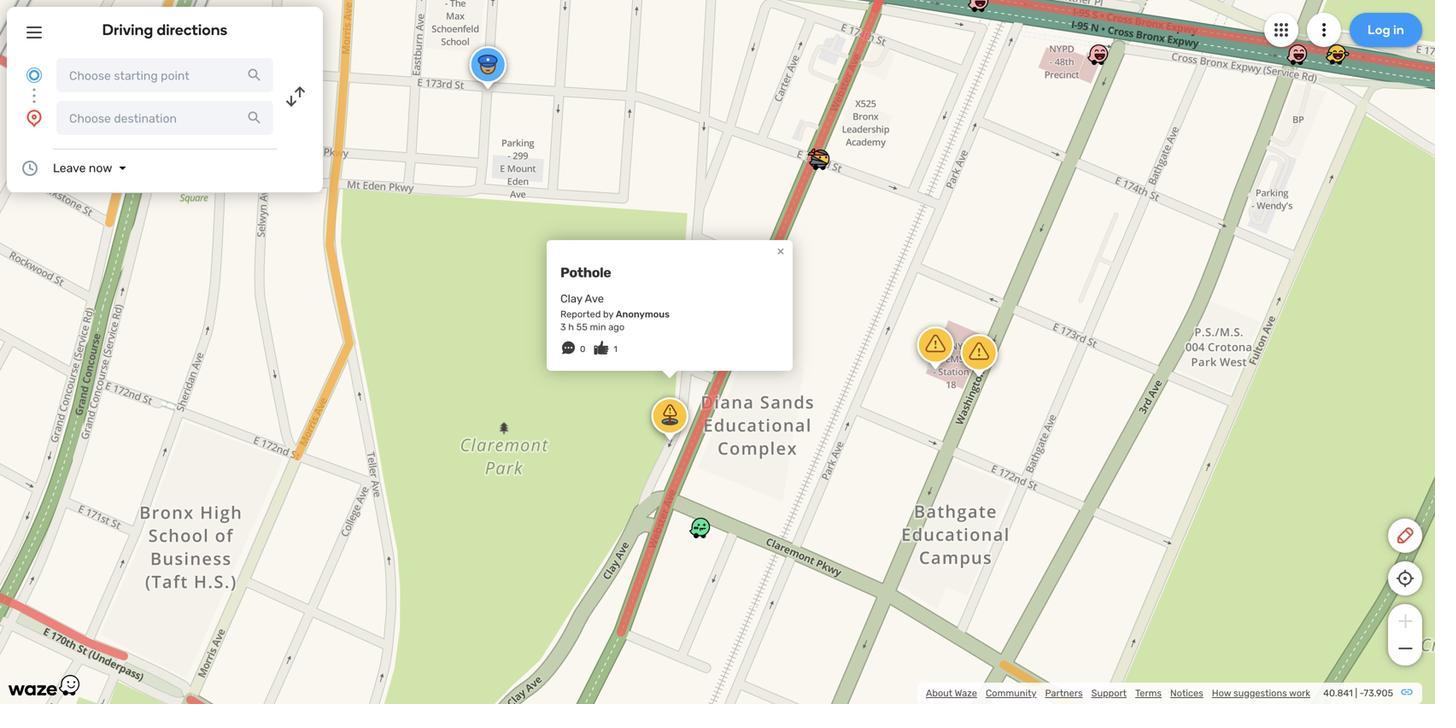 Task type: locate. For each thing, give the bounding box(es) containing it.
Choose destination text field
[[56, 101, 273, 135]]

partners
[[1046, 688, 1083, 699]]

driving directions
[[102, 21, 228, 39]]

55
[[577, 321, 588, 333]]

support link
[[1092, 688, 1127, 699]]

leave
[[53, 161, 86, 175]]

clay
[[561, 292, 583, 305]]

-
[[1360, 688, 1364, 699]]

terms link
[[1136, 688, 1162, 699]]

partners link
[[1046, 688, 1083, 699]]

|
[[1356, 688, 1358, 699]]

suggestions
[[1234, 688, 1288, 699]]

notices link
[[1171, 688, 1204, 699]]

about
[[926, 688, 953, 699]]

clock image
[[20, 158, 40, 179]]

73.905
[[1364, 688, 1394, 699]]

0
[[580, 344, 586, 354]]

about waze link
[[926, 688, 978, 699]]

3
[[561, 321, 566, 333]]

ago
[[609, 321, 625, 333]]

Choose starting point text field
[[56, 58, 273, 92]]

link image
[[1401, 685, 1414, 699]]

work
[[1290, 688, 1311, 699]]

leave now
[[53, 161, 112, 175]]

pencil image
[[1396, 526, 1416, 546]]

1
[[614, 344, 618, 354]]



Task type: describe. For each thing, give the bounding box(es) containing it.
terms
[[1136, 688, 1162, 699]]

community
[[986, 688, 1037, 699]]

×
[[777, 243, 785, 259]]

about waze community partners support terms notices how suggestions work
[[926, 688, 1311, 699]]

reported
[[561, 309, 601, 320]]

how
[[1213, 688, 1232, 699]]

min
[[590, 321, 606, 333]]

how suggestions work link
[[1213, 688, 1311, 699]]

clay ave reported by anonymous 3 h 55 min ago
[[561, 292, 670, 333]]

zoom out image
[[1395, 638, 1417, 659]]

driving
[[102, 21, 153, 39]]

directions
[[157, 21, 228, 39]]

h
[[569, 321, 574, 333]]

zoom in image
[[1395, 611, 1417, 632]]

notices
[[1171, 688, 1204, 699]]

location image
[[24, 108, 44, 128]]

by
[[603, 309, 614, 320]]

support
[[1092, 688, 1127, 699]]

waze
[[955, 688, 978, 699]]

40.841
[[1324, 688, 1354, 699]]

ave
[[585, 292, 604, 305]]

× link
[[773, 243, 789, 259]]

current location image
[[24, 65, 44, 85]]

40.841 | -73.905
[[1324, 688, 1394, 699]]

anonymous
[[616, 309, 670, 320]]

now
[[89, 161, 112, 175]]

community link
[[986, 688, 1037, 699]]

pothole
[[561, 264, 611, 281]]



Task type: vqa. For each thing, say whether or not it's contained in the screenshot.
Partners Link
yes



